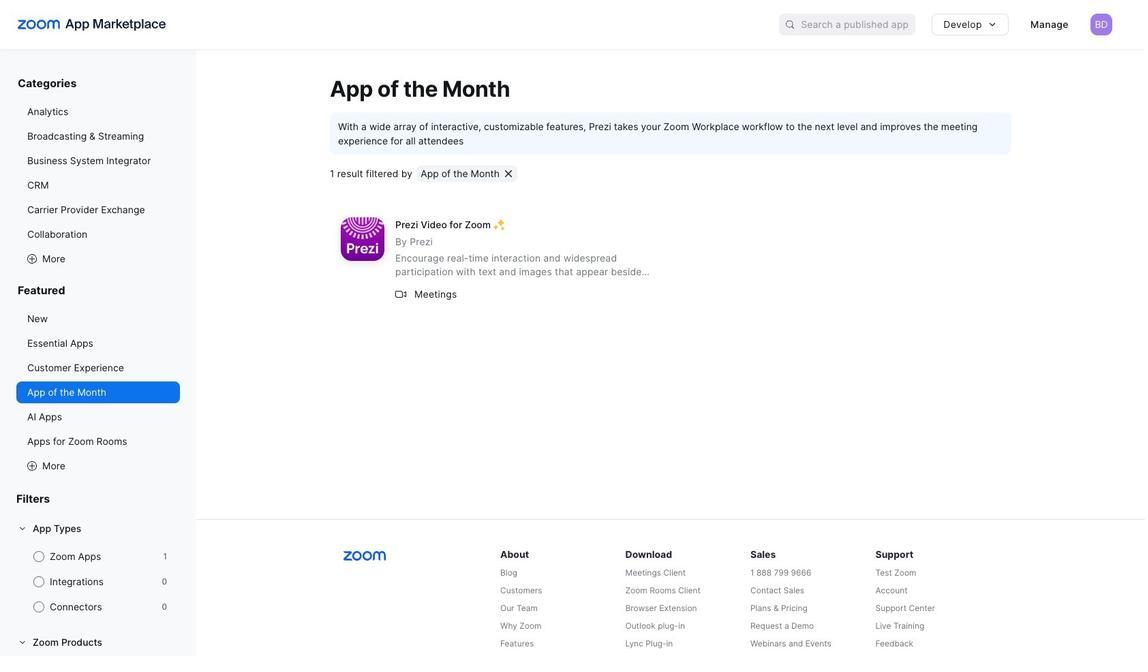 Task type: locate. For each thing, give the bounding box(es) containing it.
banner
[[0, 0, 1145, 49]]

Search text field
[[801, 15, 916, 34]]



Task type: describe. For each thing, give the bounding box(es) containing it.
current user is barb dwyer element
[[1091, 14, 1113, 35]]

search a published app element
[[779, 14, 916, 35]]



Task type: vqa. For each thing, say whether or not it's contained in the screenshot.
bottommost THEIR
no



